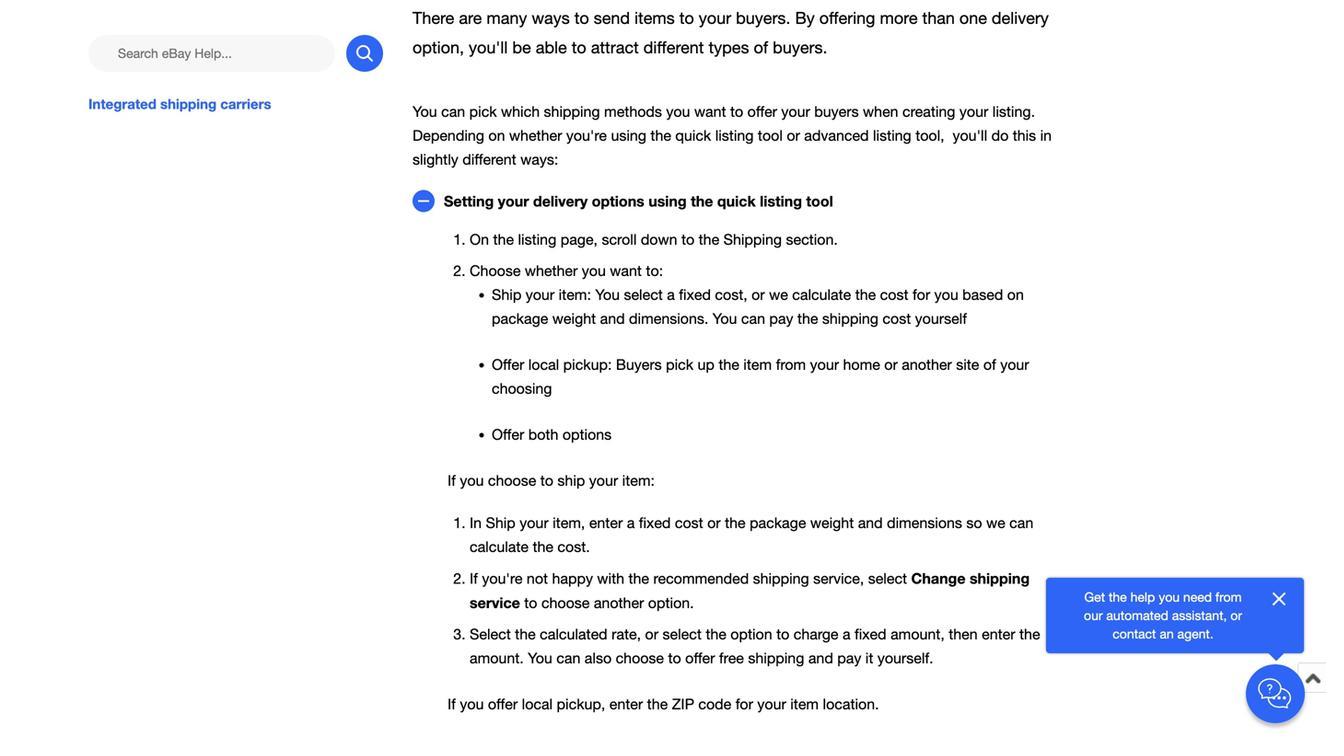 Task type: vqa. For each thing, say whether or not it's contained in the screenshot.
eBay
no



Task type: describe. For each thing, give the bounding box(es) containing it.
do
[[991, 127, 1009, 144]]

scroll
[[602, 231, 637, 248]]

you down amount.
[[460, 696, 484, 713]]

your inside there are many ways to send items to your buyers. by offering more than one delivery option, you'll be able to attract different types of buyers.
[[699, 8, 731, 28]]

up
[[698, 356, 714, 373]]

you'll
[[469, 38, 508, 57]]

to choose another option.
[[520, 595, 694, 612]]

integrated shipping carriers link
[[88, 94, 383, 114]]

can inside you can pick which shipping methods you want to offer your buyers when creating your listing. depending on whether you're using the quick listing tool or advanced listing tool,  you'll do this in slightly different ways:
[[441, 103, 465, 120]]

2 vertical spatial listing
[[518, 231, 556, 248]]

or inside choose whether you want to: ship your item: you select a fixed cost, or we calculate the cost for you based on package weight and dimensions. you can pay the shipping cost yourself
[[752, 286, 765, 303]]

both
[[528, 426, 558, 443]]

help
[[1130, 590, 1155, 605]]

shipping
[[723, 231, 782, 248]]

you down page,
[[582, 262, 606, 279]]

calculate the
[[792, 286, 876, 303]]

the inside the get the help you need from our automated assistant, or contact an agent.
[[1109, 590, 1127, 605]]

site
[[956, 356, 979, 373]]

shipping inside you can pick which shipping methods you want to offer your buyers when creating your listing. depending on whether you're using the quick listing tool or advanced listing tool,  you'll do this in slightly different ways:
[[544, 103, 600, 120]]

or inside select the calculated rate, or select the option to charge a fixed amount, then enter the amount. you can also choose to offer free shipping and pay it yourself.
[[645, 626, 658, 643]]

to right option
[[776, 626, 789, 643]]

pay inside choose whether you want to: ship your item: you select a fixed cost, or we calculate the cost for you based on package weight and dimensions. you can pay the shipping cost yourself
[[769, 310, 793, 327]]

our
[[1084, 608, 1103, 623]]

shipping inside change shipping service
[[970, 570, 1030, 588]]

in
[[1040, 127, 1052, 144]]

change
[[911, 570, 966, 588]]

you inside you can pick which shipping methods you want to offer your buyers when creating your listing. depending on whether you're using the quick listing tool or advanced listing tool,  you'll do this in slightly different ways:
[[413, 103, 437, 120]]

tool inside you can pick which shipping methods you want to offer your buyers when creating your listing. depending on whether you're using the quick listing tool or advanced listing tool,  you'll do this in slightly different ways:
[[758, 127, 783, 144]]

setting
[[444, 192, 494, 210]]

to left send
[[574, 8, 589, 28]]

from inside the get the help you need from our automated assistant, or contact an agent.
[[1215, 590, 1242, 605]]

to right 'able'
[[572, 38, 586, 57]]

methods
[[604, 103, 662, 120]]

on inside you can pick which shipping methods you want to offer your buyers when creating your listing. depending on whether you're using the quick listing tool or advanced listing tool,  you'll do this in slightly different ways:
[[488, 127, 505, 144]]

your inside choose whether you want to: ship your item: you select a fixed cost, or we calculate the cost for you based on package weight and dimensions. you can pay the shipping cost yourself
[[526, 286, 555, 303]]

tool inside the setting your delivery options using the quick listing tool dropdown button
[[806, 192, 833, 210]]

offer local pickup: buyers pick up the item from your home or another site of your choosing
[[492, 356, 1029, 397]]

get
[[1084, 590, 1105, 605]]

can inside in ship your item, enter a fixed cost or the package weight and dimensions so we can calculate the cost.
[[1009, 515, 1033, 532]]

items
[[635, 8, 675, 28]]

many
[[487, 8, 527, 28]]

the right "on"
[[493, 231, 514, 248]]

the left zip
[[647, 696, 668, 713]]

setting your delivery options using the quick listing tool button
[[413, 190, 1077, 213]]

offer inside select the calculated rate, or select the option to charge a fixed amount, then enter the amount. you can also choose to offer free shipping and pay it yourself.
[[685, 650, 715, 667]]

not
[[527, 570, 548, 588]]

to left ship
[[540, 472, 553, 489]]

an
[[1160, 627, 1174, 642]]

fixed for to:
[[679, 286, 711, 303]]

offer inside you can pick which shipping methods you want to offer your buyers when creating your listing. depending on whether you're using the quick listing tool or advanced listing tool,  you'll do this in slightly different ways:
[[747, 103, 777, 120]]

home
[[843, 356, 880, 373]]

dimensions.
[[629, 310, 708, 327]]

carriers
[[220, 96, 271, 112]]

by
[[795, 8, 815, 28]]

you down scroll
[[595, 286, 620, 303]]

zip
[[672, 696, 694, 713]]

be
[[512, 38, 531, 57]]

get the help you need from our automated assistant, or contact an agent. tooltip
[[1076, 588, 1251, 644]]

you up yourself
[[934, 286, 958, 303]]

the up recommended
[[725, 515, 746, 532]]

if you choose to ship your item:
[[448, 472, 655, 489]]

and inside select the calculated rate, or select the option to charge a fixed amount, then enter the amount. you can also choose to offer free shipping and pay it yourself.
[[808, 650, 833, 667]]

on
[[470, 231, 489, 248]]

options inside dropdown button
[[592, 192, 644, 210]]

attract
[[591, 38, 639, 57]]

are
[[459, 8, 482, 28]]

to right down
[[681, 231, 695, 248]]

1 vertical spatial cost
[[883, 310, 911, 327]]

tool,
[[916, 127, 944, 144]]

on the listing page, scroll down to the shipping section.
[[470, 231, 838, 248]]

more
[[880, 8, 918, 28]]

depending
[[413, 127, 484, 144]]

if for if you choose to ship your item:
[[448, 472, 456, 489]]

cost.
[[558, 539, 590, 556]]

1 vertical spatial local
[[522, 696, 553, 713]]

Search eBay Help... text field
[[88, 35, 335, 72]]

can inside select the calculated rate, or select the option to charge a fixed amount, then enter the amount. you can also choose to offer free shipping and pay it yourself.
[[556, 650, 580, 667]]

amount,
[[891, 626, 945, 643]]

the right then
[[1019, 626, 1040, 643]]

rate,
[[612, 626, 641, 643]]

the left cost.
[[533, 539, 553, 556]]

0 vertical spatial buyers.
[[736, 8, 791, 28]]

item inside offer local pickup: buyers pick up the item from your home or another site of your choosing
[[743, 356, 772, 373]]

offer both options
[[492, 426, 612, 443]]

pickup:
[[563, 356, 612, 373]]

item: inside choose whether you want to: ship your item: you select a fixed cost, or we calculate the cost for you based on package weight and dimensions. you can pay the shipping cost yourself
[[559, 286, 591, 303]]

in
[[470, 515, 482, 532]]

down
[[641, 231, 677, 248]]

integrated shipping carriers
[[88, 96, 271, 112]]

so
[[966, 515, 982, 532]]

option.
[[648, 595, 694, 612]]

or inside offer local pickup: buyers pick up the item from your home or another site of your choosing
[[884, 356, 898, 373]]

1 vertical spatial item
[[790, 696, 819, 713]]

ship
[[558, 472, 585, 489]]

or inside the get the help you need from our automated assistant, or contact an agent.
[[1231, 608, 1242, 623]]

buyers
[[814, 103, 859, 120]]

fixed inside in ship your item, enter a fixed cost or the package weight and dimensions so we can calculate the cost.
[[639, 515, 671, 532]]

to up zip
[[668, 650, 681, 667]]

the left "shipping"
[[699, 231, 719, 248]]

enter inside select the calculated rate, or select the option to charge a fixed amount, then enter the amount. you can also choose to offer free shipping and pay it yourself.
[[982, 626, 1015, 643]]

0 horizontal spatial for
[[735, 696, 753, 713]]

send
[[594, 8, 630, 28]]

yourself
[[915, 310, 967, 327]]

page,
[[561, 231, 598, 248]]

ship inside in ship your item, enter a fixed cost or the package weight and dimensions so we can calculate the cost.
[[486, 515, 515, 532]]

with
[[597, 570, 624, 588]]

advanced listing
[[804, 127, 911, 144]]

select the calculated rate, or select the option to charge a fixed amount, then enter the amount. you can also choose to offer free shipping and pay it yourself.
[[470, 626, 1040, 667]]

different inside there are many ways to send items to your buyers. by offering more than one delivery option, you'll be able to attract different types of buyers.
[[643, 38, 704, 57]]

cost inside in ship your item, enter a fixed cost or the package weight and dimensions so we can calculate the cost.
[[675, 515, 703, 532]]

your inside dropdown button
[[498, 192, 529, 210]]

1 vertical spatial item:
[[622, 472, 655, 489]]

you're inside you can pick which shipping methods you want to offer your buyers when creating your listing. depending on whether you're using the quick listing tool or advanced listing tool,  you'll do this in slightly different ways:
[[566, 127, 607, 144]]

or inside you can pick which shipping methods you want to offer your buyers when creating your listing. depending on whether you're using the quick listing tool or advanced listing tool,  you'll do this in slightly different ways:
[[787, 127, 800, 144]]

select for service,
[[868, 570, 907, 588]]

service,
[[813, 570, 864, 588]]

when
[[863, 103, 898, 120]]

option
[[731, 626, 772, 643]]

cost,
[[715, 286, 747, 303]]

shipping down in ship your item, enter a fixed cost or the package weight and dimensions so we can calculate the cost.
[[753, 570, 809, 588]]

2 vertical spatial offer
[[488, 696, 518, 713]]

to right items
[[679, 8, 694, 28]]

the right with
[[628, 570, 649, 588]]

offering
[[819, 8, 875, 28]]

item,
[[553, 515, 585, 532]]

pickup,
[[557, 696, 605, 713]]

using inside dropdown button
[[648, 192, 687, 210]]

0 vertical spatial choose
[[488, 472, 536, 489]]

you inside you can pick which shipping methods you want to offer your buyers when creating your listing. depending on whether you're using the quick listing tool or advanced listing tool,  you'll do this in slightly different ways:
[[666, 103, 690, 120]]

you inside the get the help you need from our automated assistant, or contact an agent.
[[1159, 590, 1180, 605]]

the inside you can pick which shipping methods you want to offer your buyers when creating your listing. depending on whether you're using the quick listing tool or advanced listing tool,  you'll do this in slightly different ways:
[[651, 127, 671, 144]]

in ship your item, enter a fixed cost or the package weight and dimensions so we can calculate the cost.
[[470, 515, 1033, 556]]

shipping down 'search ebay help...' text box
[[160, 96, 217, 112]]

you up in
[[460, 472, 484, 489]]

0 vertical spatial cost
[[880, 286, 908, 303]]

automated
[[1106, 608, 1168, 623]]

if you're not happy with the recommended shipping service, select
[[470, 570, 911, 588]]

package inside in ship your item, enter a fixed cost or the package weight and dimensions so we can calculate the cost.
[[750, 515, 806, 532]]

setting your delivery options using the quick listing tool
[[444, 192, 833, 210]]

pick inside you can pick which shipping methods you want to offer your buyers when creating your listing. depending on whether you're using the quick listing tool or advanced listing tool,  you'll do this in slightly different ways:
[[469, 103, 497, 120]]

section.
[[786, 231, 838, 248]]

free
[[719, 650, 744, 667]]



Task type: locate. For each thing, give the bounding box(es) containing it.
fixed up if you're not happy with the recommended shipping service, select
[[639, 515, 671, 532]]

or up recommended
[[707, 515, 721, 532]]

select right the service,
[[868, 570, 907, 588]]

charge
[[794, 626, 838, 643]]

2 vertical spatial enter
[[609, 696, 643, 713]]

using down methods
[[611, 127, 646, 144]]

on right based on the top of page
[[1007, 286, 1024, 303]]

2 offer from the top
[[492, 426, 524, 443]]

1 horizontal spatial choose
[[541, 595, 590, 612]]

1 horizontal spatial tool
[[806, 192, 833, 210]]

change shipping service
[[470, 570, 1030, 612]]

0 vertical spatial we
[[769, 286, 788, 303]]

1 horizontal spatial listing
[[715, 127, 754, 144]]

0 vertical spatial ship
[[492, 286, 521, 303]]

1 horizontal spatial item
[[790, 696, 819, 713]]

want down the types at top
[[694, 103, 726, 120]]

of inside offer local pickup: buyers pick up the item from your home or another site of your choosing
[[983, 356, 996, 373]]

1 horizontal spatial different
[[643, 38, 704, 57]]

we inside in ship your item, enter a fixed cost or the package weight and dimensions so we can calculate the cost.
[[986, 515, 1005, 532]]

another inside offer local pickup: buyers pick up the item from your home or another site of your choosing
[[902, 356, 952, 373]]

choose down "rate,"
[[616, 650, 664, 667]]

cost right calculate the
[[880, 286, 908, 303]]

select inside choose whether you want to: ship your item: you select a fixed cost, or we calculate the cost for you based on package weight and dimensions. you can pay the shipping cost yourself
[[624, 286, 663, 303]]

dimensions
[[887, 515, 962, 532]]

fixed up it
[[855, 626, 886, 643]]

2 horizontal spatial choose
[[616, 650, 664, 667]]

the inside dropdown button
[[691, 192, 713, 210]]

for
[[913, 286, 930, 303], [735, 696, 753, 713]]

and up 'pickup:'
[[600, 310, 625, 327]]

1 vertical spatial from
[[1215, 590, 1242, 605]]

1 vertical spatial package
[[750, 515, 806, 532]]

a inside choose whether you want to: ship your item: you select a fixed cost, or we calculate the cost for you based on package weight and dimensions. you can pay the shipping cost yourself
[[667, 286, 675, 303]]

based
[[962, 286, 1003, 303]]

whether inside you can pick which shipping methods you want to offer your buyers when creating your listing. depending on whether you're using the quick listing tool or advanced listing tool,  you'll do this in slightly different ways:
[[509, 127, 562, 144]]

2 vertical spatial and
[[808, 650, 833, 667]]

tool up section.
[[806, 192, 833, 210]]

pick left which
[[469, 103, 497, 120]]

code
[[698, 696, 731, 713]]

ship
[[492, 286, 521, 303], [486, 515, 515, 532]]

package up change shipping service
[[750, 515, 806, 532]]

we inside choose whether you want to: ship your item: you select a fixed cost, or we calculate the cost for you based on package weight and dimensions. you can pay the shipping cost yourself
[[769, 286, 788, 303]]

2 horizontal spatial offer
[[747, 103, 777, 120]]

weight inside choose whether you want to: ship your item: you select a fixed cost, or we calculate the cost for you based on package weight and dimensions. you can pay the shipping cost yourself
[[552, 310, 596, 327]]

cost up if you're not happy with the recommended shipping service, select
[[675, 515, 703, 532]]

offer
[[492, 356, 524, 373], [492, 426, 524, 443]]

from inside offer local pickup: buyers pick up the item from your home or another site of your choosing
[[776, 356, 806, 373]]

calculated
[[540, 626, 607, 643]]

0 vertical spatial package
[[492, 310, 548, 327]]

from left home
[[776, 356, 806, 373]]

if
[[448, 472, 456, 489], [470, 570, 478, 588], [448, 696, 456, 713]]

weight up 'pickup:'
[[552, 310, 596, 327]]

it
[[865, 650, 873, 667]]

using up down
[[648, 192, 687, 210]]

0 horizontal spatial package
[[492, 310, 548, 327]]

local inside offer local pickup: buyers pick up the item from your home or another site of your choosing
[[528, 356, 559, 373]]

or right home
[[884, 356, 898, 373]]

quick
[[675, 127, 711, 144], [717, 192, 756, 210]]

for right code
[[735, 696, 753, 713]]

0 vertical spatial whether
[[509, 127, 562, 144]]

0 horizontal spatial listing
[[518, 231, 556, 248]]

ways:
[[520, 151, 558, 168]]

fixed inside choose whether you want to: ship your item: you select a fixed cost, or we calculate the cost for you based on package weight and dimensions. you can pay the shipping cost yourself
[[679, 286, 711, 303]]

you right methods
[[666, 103, 690, 120]]

can down calculated
[[556, 650, 580, 667]]

0 horizontal spatial pick
[[469, 103, 497, 120]]

shipping
[[160, 96, 217, 112], [544, 103, 600, 120], [822, 310, 878, 327], [970, 570, 1030, 588], [753, 570, 809, 588], [748, 650, 804, 667]]

to down the types at top
[[730, 103, 743, 120]]

using
[[611, 127, 646, 144], [648, 192, 687, 210]]

happy
[[552, 570, 593, 588]]

shipping inside choose whether you want to: ship your item: you select a fixed cost, or we calculate the cost for you based on package weight and dimensions. you can pay the shipping cost yourself
[[822, 310, 878, 327]]

the up the on the listing page, scroll down to the shipping section.
[[691, 192, 713, 210]]

0 vertical spatial fixed
[[679, 286, 711, 303]]

and
[[600, 310, 625, 327], [858, 515, 883, 532], [808, 650, 833, 667]]

weight up the service,
[[810, 515, 854, 532]]

delivery inside there are many ways to send items to your buyers. by offering more than one delivery option, you'll be able to attract different types of buyers.
[[992, 8, 1049, 28]]

1 vertical spatial whether
[[525, 262, 578, 279]]

if for if you're not happy with the recommended shipping service, select
[[470, 570, 478, 588]]

using inside you can pick which shipping methods you want to offer your buyers when creating your listing. depending on whether you're using the quick listing tool or advanced listing tool,  you'll do this in slightly different ways:
[[611, 127, 646, 144]]

weight inside in ship your item, enter a fixed cost or the package weight and dimensions so we can calculate the cost.
[[810, 515, 854, 532]]

local
[[528, 356, 559, 373], [522, 696, 553, 713]]

0 vertical spatial if
[[448, 472, 456, 489]]

this
[[1013, 127, 1036, 144]]

or
[[787, 127, 800, 144], [752, 286, 765, 303], [884, 356, 898, 373], [707, 515, 721, 532], [1231, 608, 1242, 623], [645, 626, 658, 643]]

quick up the setting your delivery options using the quick listing tool dropdown button
[[675, 127, 711, 144]]

1 horizontal spatial delivery
[[992, 8, 1049, 28]]

choose inside select the calculated rate, or select the option to charge a fixed amount, then enter the amount. you can also choose to offer free shipping and pay it yourself.
[[616, 650, 664, 667]]

offer left both
[[492, 426, 524, 443]]

item left location.
[[790, 696, 819, 713]]

on down which
[[488, 127, 505, 144]]

1 vertical spatial if
[[470, 570, 478, 588]]

offer for offer local pickup: buyers pick up the item from your home or another site of your choosing
[[492, 356, 524, 373]]

0 horizontal spatial of
[[754, 38, 768, 57]]

fixed up dimensions.
[[679, 286, 711, 303]]

0 horizontal spatial we
[[769, 286, 788, 303]]

whether
[[509, 127, 562, 144], [525, 262, 578, 279]]

of right the types at top
[[754, 38, 768, 57]]

1 vertical spatial choose
[[541, 595, 590, 612]]

select down option.
[[663, 626, 702, 643]]

2 vertical spatial if
[[448, 696, 456, 713]]

your inside in ship your item, enter a fixed cost or the package weight and dimensions so we can calculate the cost.
[[520, 515, 549, 532]]

to
[[574, 8, 589, 28], [679, 8, 694, 28], [572, 38, 586, 57], [730, 103, 743, 120], [681, 231, 695, 248], [540, 472, 553, 489], [524, 595, 537, 612], [776, 626, 789, 643], [668, 650, 681, 667]]

options
[[592, 192, 644, 210], [562, 426, 612, 443]]

listing inside you can pick which shipping methods you want to offer your buyers when creating your listing. depending on whether you're using the quick listing tool or advanced listing tool,  you'll do this in slightly different ways:
[[715, 127, 754, 144]]

1 vertical spatial another
[[594, 595, 644, 612]]

pay inside select the calculated rate, or select the option to charge a fixed amount, then enter the amount. you can also choose to offer free shipping and pay it yourself.
[[837, 650, 861, 667]]

2 vertical spatial select
[[663, 626, 702, 643]]

2 vertical spatial choose
[[616, 650, 664, 667]]

shipping inside select the calculated rate, or select the option to charge a fixed amount, then enter the amount. you can also choose to offer free shipping and pay it yourself.
[[748, 650, 804, 667]]

shipping down calculate the
[[822, 310, 878, 327]]

want inside choose whether you want to: ship your item: you select a fixed cost, or we calculate the cost for you based on package weight and dimensions. you can pay the shipping cost yourself
[[610, 262, 642, 279]]

a inside select the calculated rate, or select the option to charge a fixed amount, then enter the amount. you can also choose to offer free shipping and pay it yourself.
[[843, 626, 850, 643]]

0 horizontal spatial on
[[488, 127, 505, 144]]

2 vertical spatial cost
[[675, 515, 703, 532]]

0 vertical spatial pay
[[769, 310, 793, 327]]

0 vertical spatial from
[[776, 356, 806, 373]]

of right site
[[983, 356, 996, 373]]

listing.
[[992, 103, 1035, 120]]

ship inside choose whether you want to: ship your item: you select a fixed cost, or we calculate the cost for you based on package weight and dimensions. you can pay the shipping cost yourself
[[492, 286, 521, 303]]

0 vertical spatial listing
[[715, 127, 754, 144]]

a right 'item,'
[[627, 515, 635, 532]]

yourself.
[[877, 650, 933, 667]]

1 horizontal spatial you're
[[566, 127, 607, 144]]

calculate
[[470, 539, 529, 556]]

we right so
[[986, 515, 1005, 532]]

1 vertical spatial pay
[[837, 650, 861, 667]]

different inside you can pick which shipping methods you want to offer your buyers when creating your listing. depending on whether you're using the quick listing tool or advanced listing tool,  you'll do this in slightly different ways:
[[462, 151, 516, 168]]

item: right ship
[[622, 472, 655, 489]]

offer inside offer local pickup: buyers pick up the item from your home or another site of your choosing
[[492, 356, 524, 373]]

options up scroll
[[592, 192, 644, 210]]

you down the cost,
[[713, 310, 737, 327]]

0 vertical spatial pick
[[469, 103, 497, 120]]

on inside choose whether you want to: ship your item: you select a fixed cost, or we calculate the cost for you based on package weight and dimensions. you can pay the shipping cost yourself
[[1007, 286, 1024, 303]]

types
[[709, 38, 749, 57]]

1 vertical spatial ship
[[486, 515, 515, 532]]

we
[[769, 286, 788, 303], [986, 515, 1005, 532]]

offer down amount.
[[488, 696, 518, 713]]

1 horizontal spatial from
[[1215, 590, 1242, 605]]

0 horizontal spatial delivery
[[533, 192, 588, 210]]

the inside choose whether you want to: ship your item: you select a fixed cost, or we calculate the cost for you based on package weight and dimensions. you can pay the shipping cost yourself
[[797, 310, 818, 327]]

the down methods
[[651, 127, 671, 144]]

buyers.
[[736, 8, 791, 28], [773, 38, 827, 57]]

quick inside dropdown button
[[717, 192, 756, 210]]

fixed for or
[[855, 626, 886, 643]]

want
[[694, 103, 726, 120], [610, 262, 642, 279]]

a up dimensions.
[[667, 286, 675, 303]]

whether inside choose whether you want to: ship your item: you select a fixed cost, or we calculate the cost for you based on package weight and dimensions. you can pay the shipping cost yourself
[[525, 262, 578, 279]]

tool up the setting your delivery options using the quick listing tool dropdown button
[[758, 127, 783, 144]]

1 horizontal spatial using
[[648, 192, 687, 210]]

you can pick which shipping methods you want to offer your buyers when creating your listing. depending on whether you're using the quick listing tool or advanced listing tool,  you'll do this in slightly different ways:
[[413, 103, 1052, 168]]

1 vertical spatial options
[[562, 426, 612, 443]]

1 vertical spatial fixed
[[639, 515, 671, 532]]

or right assistant,
[[1231, 608, 1242, 623]]

0 vertical spatial of
[[754, 38, 768, 57]]

1 horizontal spatial pay
[[837, 650, 861, 667]]

0 horizontal spatial quick
[[675, 127, 711, 144]]

1 vertical spatial want
[[610, 262, 642, 279]]

or left advanced listing
[[787, 127, 800, 144]]

0 vertical spatial select
[[624, 286, 663, 303]]

service
[[470, 594, 520, 612]]

package inside choose whether you want to: ship your item: you select a fixed cost, or we calculate the cost for you based on package weight and dimensions. you can pay the shipping cost yourself
[[492, 310, 548, 327]]

0 vertical spatial enter
[[589, 515, 623, 532]]

option,
[[413, 38, 464, 57]]

choosing
[[492, 380, 552, 397]]

1 vertical spatial quick
[[717, 192, 756, 210]]

1 vertical spatial weight
[[810, 515, 854, 532]]

pick
[[469, 103, 497, 120], [666, 356, 693, 373]]

choose
[[488, 472, 536, 489], [541, 595, 590, 612], [616, 650, 664, 667]]

quick up "shipping"
[[717, 192, 756, 210]]

than
[[922, 8, 955, 28]]

need
[[1183, 590, 1212, 605]]

or inside in ship your item, enter a fixed cost or the package weight and dimensions so we can calculate the cost.
[[707, 515, 721, 532]]

1 vertical spatial using
[[648, 192, 687, 210]]

ship down choose
[[492, 286, 521, 303]]

there
[[413, 8, 454, 28]]

offer down the types at top
[[747, 103, 777, 120]]

1 horizontal spatial on
[[1007, 286, 1024, 303]]

and inside in ship your item, enter a fixed cost or the package weight and dimensions so we can calculate the cost.
[[858, 515, 883, 532]]

whether down page,
[[525, 262, 578, 279]]

different
[[643, 38, 704, 57], [462, 151, 516, 168]]

delivery inside dropdown button
[[533, 192, 588, 210]]

0 horizontal spatial using
[[611, 127, 646, 144]]

0 vertical spatial a
[[667, 286, 675, 303]]

0 horizontal spatial a
[[627, 515, 635, 532]]

shipping right which
[[544, 103, 600, 120]]

select inside select the calculated rate, or select the option to charge a fixed amount, then enter the amount. you can also choose to offer free shipping and pay it yourself.
[[663, 626, 702, 643]]

0 vertical spatial quick
[[675, 127, 711, 144]]

if for if you offer local pickup, enter the zip code for your item location.
[[448, 696, 456, 713]]

creating
[[902, 103, 955, 120]]

also
[[585, 650, 612, 667]]

1 vertical spatial on
[[1007, 286, 1024, 303]]

you inside select the calculated rate, or select the option to charge a fixed amount, then enter the amount. you can also choose to offer free shipping and pay it yourself.
[[528, 650, 552, 667]]

0 vertical spatial delivery
[[992, 8, 1049, 28]]

item:
[[559, 286, 591, 303], [622, 472, 655, 489]]

0 vertical spatial using
[[611, 127, 646, 144]]

of
[[754, 38, 768, 57], [983, 356, 996, 373]]

or right "rate,"
[[645, 626, 658, 643]]

0 vertical spatial tool
[[758, 127, 783, 144]]

one
[[959, 8, 987, 28]]

1 horizontal spatial a
[[667, 286, 675, 303]]

offer for offer both options
[[492, 426, 524, 443]]

delivery right one
[[992, 8, 1049, 28]]

1 vertical spatial you're
[[482, 570, 523, 588]]

1 vertical spatial pick
[[666, 356, 693, 373]]

shipping down so
[[970, 570, 1030, 588]]

another
[[902, 356, 952, 373], [594, 595, 644, 612]]

to inside you can pick which shipping methods you want to offer your buyers when creating your listing. depending on whether you're using the quick listing tool or advanced listing tool,  you'll do this in slightly different ways:
[[730, 103, 743, 120]]

0 horizontal spatial weight
[[552, 310, 596, 327]]

can down the cost,
[[741, 310, 765, 327]]

item right up on the top of page
[[743, 356, 772, 373]]

want inside you can pick which shipping methods you want to offer your buyers when creating your listing. depending on whether you're using the quick listing tool or advanced listing tool,  you'll do this in slightly different ways:
[[694, 103, 726, 120]]

delivery up page,
[[533, 192, 588, 210]]

offer up choosing
[[492, 356, 524, 373]]

ship up calculate
[[486, 515, 515, 532]]

a right charge
[[843, 626, 850, 643]]

get the help you need from our automated assistant, or contact an agent.
[[1084, 590, 1242, 642]]

1 vertical spatial select
[[868, 570, 907, 588]]

1 offer from the top
[[492, 356, 524, 373]]

can inside choose whether you want to: ship your item: you select a fixed cost, or we calculate the cost for you based on package weight and dimensions. you can pay the shipping cost yourself
[[741, 310, 765, 327]]

a for or
[[843, 626, 850, 643]]

different down items
[[643, 38, 704, 57]]

you right help at the bottom
[[1159, 590, 1180, 605]]

another down with
[[594, 595, 644, 612]]

pick inside offer local pickup: buyers pick up the item from your home or another site of your choosing
[[666, 356, 693, 373]]

choose
[[470, 262, 521, 279]]

agent.
[[1177, 627, 1213, 642]]

pay left it
[[837, 650, 861, 667]]

you're down methods
[[566, 127, 607, 144]]

enter inside in ship your item, enter a fixed cost or the package weight and dimensions so we can calculate the cost.
[[589, 515, 623, 532]]

enter right 'item,'
[[589, 515, 623, 532]]

1 vertical spatial buyers.
[[773, 38, 827, 57]]

you
[[413, 103, 437, 120], [595, 286, 620, 303], [713, 310, 737, 327], [528, 650, 552, 667]]

fixed inside select the calculated rate, or select the option to charge a fixed amount, then enter the amount. you can also choose to offer free shipping and pay it yourself.
[[855, 626, 886, 643]]

select for you
[[624, 286, 663, 303]]

choose down both
[[488, 472, 536, 489]]

0 horizontal spatial want
[[610, 262, 642, 279]]

0 vertical spatial local
[[528, 356, 559, 373]]

0 horizontal spatial choose
[[488, 472, 536, 489]]

1 vertical spatial we
[[986, 515, 1005, 532]]

the right select
[[515, 626, 536, 643]]

shipping down option
[[748, 650, 804, 667]]

1 vertical spatial listing
[[760, 192, 802, 210]]

0 horizontal spatial fixed
[[639, 515, 671, 532]]

of inside there are many ways to send items to your buyers. by offering more than one delivery option, you'll be able to attract different types of buyers.
[[754, 38, 768, 57]]

0 vertical spatial offer
[[747, 103, 777, 120]]

quick inside you can pick which shipping methods you want to offer your buyers when creating your listing. depending on whether you're using the quick listing tool or advanced listing tool,  you'll do this in slightly different ways:
[[675, 127, 711, 144]]

0 vertical spatial item
[[743, 356, 772, 373]]

0 vertical spatial weight
[[552, 310, 596, 327]]

2 horizontal spatial and
[[858, 515, 883, 532]]

a for to:
[[667, 286, 675, 303]]

1 horizontal spatial for
[[913, 286, 930, 303]]

you're up service
[[482, 570, 523, 588]]

which
[[501, 103, 540, 120]]

local up choosing
[[528, 356, 559, 373]]

1 horizontal spatial we
[[986, 515, 1005, 532]]

there are many ways to send items to your buyers. by offering more than one delivery option, you'll be able to attract different types of buyers.
[[413, 8, 1049, 57]]

1 vertical spatial offer
[[685, 650, 715, 667]]

to down not
[[524, 595, 537, 612]]

listing
[[715, 127, 754, 144], [760, 192, 802, 210], [518, 231, 556, 248]]

2 vertical spatial fixed
[[855, 626, 886, 643]]

pick left up on the top of page
[[666, 356, 693, 373]]

listing inside dropdown button
[[760, 192, 802, 210]]

for up yourself
[[913, 286, 930, 303]]

slightly
[[413, 151, 458, 168]]

1 horizontal spatial and
[[808, 650, 833, 667]]

a
[[667, 286, 675, 303], [627, 515, 635, 532], [843, 626, 850, 643]]

2 horizontal spatial a
[[843, 626, 850, 643]]

0 vertical spatial you're
[[566, 127, 607, 144]]

whether up ways:
[[509, 127, 562, 144]]

1 horizontal spatial of
[[983, 356, 996, 373]]

buyers
[[616, 356, 662, 373]]

the inside offer local pickup: buyers pick up the item from your home or another site of your choosing
[[719, 356, 739, 373]]

0 vertical spatial item:
[[559, 286, 591, 303]]

item: down page,
[[559, 286, 591, 303]]

2 horizontal spatial fixed
[[855, 626, 886, 643]]

listing up "shipping"
[[760, 192, 802, 210]]

you down calculated
[[528, 650, 552, 667]]

the up the free
[[706, 626, 726, 643]]

local left the pickup, on the left bottom of page
[[522, 696, 553, 713]]

0 vertical spatial another
[[902, 356, 952, 373]]

a inside in ship your item, enter a fixed cost or the package weight and dimensions so we can calculate the cost.
[[627, 515, 635, 532]]

1 vertical spatial enter
[[982, 626, 1015, 643]]

0 horizontal spatial another
[[594, 595, 644, 612]]

the down calculate the
[[797, 310, 818, 327]]

listing left page,
[[518, 231, 556, 248]]

the right up on the top of page
[[719, 356, 739, 373]]

can
[[441, 103, 465, 120], [741, 310, 765, 327], [1009, 515, 1033, 532], [556, 650, 580, 667]]

location.
[[823, 696, 879, 713]]

buyers. left by
[[736, 8, 791, 28]]

0 vertical spatial options
[[592, 192, 644, 210]]

for inside choose whether you want to: ship your item: you select a fixed cost, or we calculate the cost for you based on package weight and dimensions. you can pay the shipping cost yourself
[[913, 286, 930, 303]]

recommended
[[653, 570, 749, 588]]

then
[[949, 626, 978, 643]]

choose down happy
[[541, 595, 590, 612]]

0 vertical spatial want
[[694, 103, 726, 120]]

0 vertical spatial and
[[600, 310, 625, 327]]

can right so
[[1009, 515, 1033, 532]]

enter right then
[[982, 626, 1015, 643]]

ways
[[532, 8, 570, 28]]

to:
[[646, 262, 663, 279]]

we right the cost,
[[769, 286, 788, 303]]

0 vertical spatial for
[[913, 286, 930, 303]]

1 vertical spatial delivery
[[533, 192, 588, 210]]

and inside choose whether you want to: ship your item: you select a fixed cost, or we calculate the cost for you based on package weight and dimensions. you can pay the shipping cost yourself
[[600, 310, 625, 327]]

if you offer local pickup, enter the zip code for your item location.
[[448, 696, 879, 713]]

1 horizontal spatial fixed
[[679, 286, 711, 303]]



